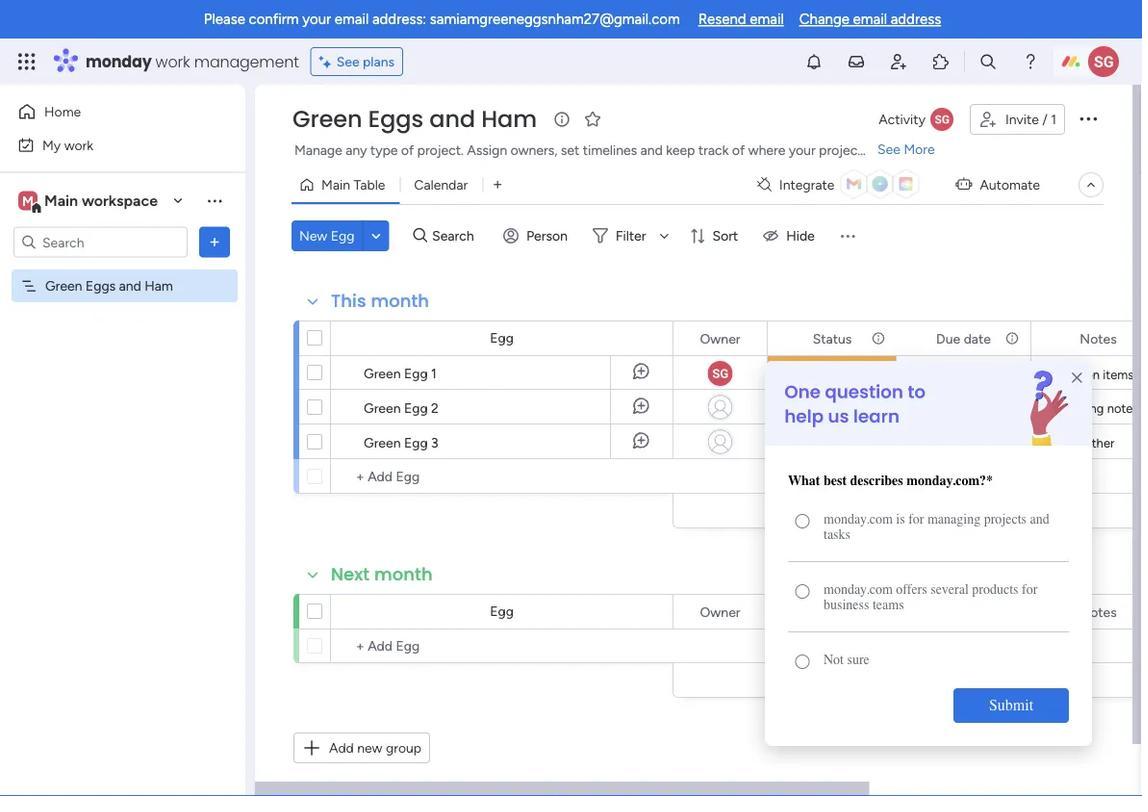 Task type: locate. For each thing, give the bounding box(es) containing it.
1 horizontal spatial of
[[733, 142, 745, 158]]

action items
[[1064, 367, 1135, 382]]

1 up 2
[[431, 365, 437, 381]]

Search field
[[428, 222, 485, 249]]

notifications image
[[805, 52, 824, 71]]

month inside field
[[374, 562, 433, 587]]

samiamgreeneggsnham27@gmail.com
[[430, 11, 680, 28]]

add new group
[[329, 740, 422, 756]]

month for next month
[[374, 562, 433, 587]]

0 vertical spatial nov
[[948, 366, 971, 381]]

1 vertical spatial status field
[[809, 601, 857, 622]]

email
[[335, 11, 369, 28], [750, 11, 784, 28], [854, 11, 888, 28]]

calendar button
[[400, 169, 483, 200]]

1 vertical spatial notes field
[[1076, 601, 1122, 622]]

main workspace
[[44, 192, 158, 210]]

0 vertical spatial status field
[[809, 328, 857, 349]]

1 vertical spatial date
[[964, 604, 992, 620]]

0 vertical spatial column information image
[[871, 331, 887, 346]]

1 vertical spatial ham
[[145, 278, 173, 294]]

2 due date from the top
[[937, 604, 992, 620]]

1 due from the top
[[937, 330, 961, 347]]

collapse board header image
[[1084, 177, 1100, 193]]

main left table
[[322, 177, 351, 193]]

meeting
[[1059, 401, 1105, 416]]

v2 search image
[[414, 225, 428, 247]]

2 nov from the top
[[948, 434, 971, 450]]

0 vertical spatial notes field
[[1076, 328, 1122, 349]]

of right type
[[401, 142, 414, 158]]

green eggs and ham
[[293, 103, 537, 135], [45, 278, 173, 294]]

nov left 16
[[948, 366, 971, 381]]

please
[[204, 11, 245, 28]]

2 email from the left
[[750, 11, 784, 28]]

1 vertical spatial due date field
[[932, 601, 996, 622]]

1 vertical spatial and
[[641, 142, 663, 158]]

owners,
[[511, 142, 558, 158]]

v2 overdue deadline image
[[904, 364, 920, 383]]

your up integrate on the right top of the page
[[789, 142, 816, 158]]

0 vertical spatial owner field
[[696, 328, 746, 349]]

month right next
[[374, 562, 433, 587]]

workspace
[[82, 192, 158, 210]]

change
[[800, 11, 850, 28]]

eggs up type
[[368, 103, 424, 135]]

where
[[749, 142, 786, 158]]

email right the resend
[[750, 11, 784, 28]]

green eggs and ham up project.
[[293, 103, 537, 135]]

filter button
[[585, 220, 676, 251]]

0 vertical spatial and
[[430, 103, 476, 135]]

1 vertical spatial status
[[813, 604, 852, 620]]

ham down search in workspace field
[[145, 278, 173, 294]]

next month
[[331, 562, 433, 587]]

0 horizontal spatial main
[[44, 192, 78, 210]]

menu image
[[838, 226, 858, 246]]

and left keep
[[641, 142, 663, 158]]

workspace selection element
[[18, 189, 161, 214]]

2 due date field from the top
[[932, 601, 996, 622]]

0 horizontal spatial of
[[401, 142, 414, 158]]

0 horizontal spatial options image
[[205, 233, 224, 252]]

monday work management
[[86, 51, 299, 72]]

main table
[[322, 177, 386, 193]]

add
[[329, 740, 354, 756]]

2 status from the top
[[813, 604, 852, 620]]

notes
[[1081, 330, 1118, 347], [1081, 604, 1118, 620]]

nov left 18
[[948, 434, 971, 450]]

1 vertical spatial notes
[[1081, 604, 1118, 620]]

see for see more
[[878, 141, 901, 157]]

1 vertical spatial due date
[[937, 604, 992, 620]]

status
[[813, 330, 852, 347], [813, 604, 852, 620]]

due for 2nd due date "field" from the bottom of the page
[[937, 330, 961, 347]]

0 horizontal spatial email
[[335, 11, 369, 28]]

month right 'this'
[[371, 289, 430, 313]]

see inside button
[[337, 53, 360, 70]]

apps image
[[932, 52, 951, 71]]

1 horizontal spatial ham
[[482, 103, 537, 135]]

1 vertical spatial month
[[374, 562, 433, 587]]

of
[[401, 142, 414, 158], [733, 142, 745, 158]]

Status field
[[809, 328, 857, 349], [809, 601, 857, 622]]

1 vertical spatial owner
[[700, 604, 741, 620]]

your right the confirm
[[303, 11, 331, 28]]

3
[[431, 434, 439, 451]]

/
[[1043, 111, 1048, 128]]

nov
[[948, 366, 971, 381], [948, 434, 971, 450]]

table
[[354, 177, 386, 193]]

dapulse integrations image
[[758, 178, 772, 192]]

column information image
[[1005, 331, 1021, 346], [871, 604, 887, 620]]

green down green egg 2
[[364, 434, 401, 451]]

sort button
[[682, 220, 750, 251]]

work right monday
[[156, 51, 190, 72]]

calendar
[[414, 177, 468, 193]]

1 notes field from the top
[[1076, 328, 1122, 349]]

green down green egg 1
[[364, 400, 401, 416]]

work
[[156, 51, 190, 72], [64, 137, 94, 153]]

invite members image
[[890, 52, 909, 71]]

0 vertical spatial due date field
[[932, 328, 996, 349]]

1 horizontal spatial column information image
[[1005, 331, 1021, 346]]

select product image
[[17, 52, 37, 71]]

1 horizontal spatial main
[[322, 177, 351, 193]]

Owner field
[[696, 328, 746, 349], [696, 601, 746, 622]]

1 vertical spatial options image
[[205, 233, 224, 252]]

and down search in workspace field
[[119, 278, 141, 294]]

2 due from the top
[[937, 604, 961, 620]]

0 vertical spatial see
[[337, 53, 360, 70]]

2 vertical spatial and
[[119, 278, 141, 294]]

activity
[[879, 111, 926, 128]]

see more link
[[876, 140, 938, 159]]

green down search in workspace field
[[45, 278, 82, 294]]

1 vertical spatial due
[[937, 604, 961, 620]]

options image
[[1077, 107, 1101, 130], [205, 233, 224, 252]]

month inside 'field'
[[371, 289, 430, 313]]

email up see plans button on the top of the page
[[335, 11, 369, 28]]

1 horizontal spatial column information image
[[1005, 604, 1021, 620]]

main for main table
[[322, 177, 351, 193]]

owner
[[700, 330, 741, 347], [700, 604, 741, 620]]

green
[[293, 103, 362, 135], [45, 278, 82, 294], [364, 365, 401, 381], [364, 400, 401, 416], [364, 434, 401, 451]]

your
[[303, 11, 331, 28], [789, 142, 816, 158]]

0 vertical spatial owner
[[700, 330, 741, 347]]

email for change email address
[[854, 11, 888, 28]]

email up inbox icon
[[854, 11, 888, 28]]

project.
[[418, 142, 464, 158]]

0 vertical spatial ham
[[482, 103, 537, 135]]

any
[[346, 142, 367, 158]]

0 horizontal spatial 1
[[431, 365, 437, 381]]

Notes field
[[1076, 328, 1122, 349], [1076, 601, 1122, 622]]

1 vertical spatial column information image
[[871, 604, 887, 620]]

change email address
[[800, 11, 942, 28]]

0 horizontal spatial green eggs and ham
[[45, 278, 173, 294]]

work right the 'my'
[[64, 137, 94, 153]]

main right workspace image on the left top of page
[[44, 192, 78, 210]]

1 vertical spatial your
[[789, 142, 816, 158]]

1 horizontal spatial green eggs and ham
[[293, 103, 537, 135]]

1 right '/'
[[1052, 111, 1057, 128]]

main
[[322, 177, 351, 193], [44, 192, 78, 210]]

integrate
[[780, 177, 835, 193]]

of right track
[[733, 142, 745, 158]]

1 horizontal spatial 1
[[1052, 111, 1057, 128]]

option
[[0, 269, 246, 272]]

see left 'plans'
[[337, 53, 360, 70]]

0 horizontal spatial and
[[119, 278, 141, 294]]

1 horizontal spatial your
[[789, 142, 816, 158]]

0 horizontal spatial work
[[64, 137, 94, 153]]

sort
[[713, 228, 739, 244]]

green eggs and ham list box
[[0, 266, 246, 562]]

1 date from the top
[[964, 330, 992, 347]]

and up project.
[[430, 103, 476, 135]]

1 vertical spatial nov
[[948, 434, 971, 450]]

1 due date from the top
[[937, 330, 992, 347]]

main inside workspace selection element
[[44, 192, 78, 210]]

0 vertical spatial due
[[937, 330, 961, 347]]

2 owner from the top
[[700, 604, 741, 620]]

green eggs and ham down search in workspace field
[[45, 278, 173, 294]]

egg for green egg 2
[[404, 400, 428, 416]]

2 date from the top
[[964, 604, 992, 620]]

ham up assign at the top left
[[482, 103, 537, 135]]

1 vertical spatial eggs
[[86, 278, 116, 294]]

1 horizontal spatial and
[[430, 103, 476, 135]]

0 vertical spatial status
[[813, 330, 852, 347]]

0 vertical spatial work
[[156, 51, 190, 72]]

2 notes from the top
[[1081, 604, 1118, 620]]

1 vertical spatial work
[[64, 137, 94, 153]]

ham inside 'list box'
[[145, 278, 173, 294]]

workspace image
[[18, 190, 38, 211]]

0 vertical spatial due date
[[937, 330, 992, 347]]

1 notes from the top
[[1081, 330, 1118, 347]]

work inside button
[[64, 137, 94, 153]]

Due date field
[[932, 328, 996, 349], [932, 601, 996, 622]]

invite / 1
[[1006, 111, 1057, 128]]

0 horizontal spatial column information image
[[871, 331, 887, 346]]

date for 2nd due date "field" from the bottom of the page
[[964, 330, 992, 347]]

0 vertical spatial eggs
[[368, 103, 424, 135]]

due date
[[937, 330, 992, 347], [937, 604, 992, 620]]

1 vertical spatial owner field
[[696, 601, 746, 622]]

1 owner from the top
[[700, 330, 741, 347]]

nov 16
[[948, 366, 986, 381]]

1 vertical spatial 1
[[431, 365, 437, 381]]

0 vertical spatial 1
[[1052, 111, 1057, 128]]

0 vertical spatial month
[[371, 289, 430, 313]]

1 vertical spatial green eggs and ham
[[45, 278, 173, 294]]

resend email
[[699, 11, 784, 28]]

1 horizontal spatial see
[[878, 141, 901, 157]]

track
[[699, 142, 729, 158]]

see left more at the right top of the page
[[878, 141, 901, 157]]

more
[[904, 141, 936, 157]]

0 vertical spatial date
[[964, 330, 992, 347]]

change email address link
[[800, 11, 942, 28]]

3 email from the left
[[854, 11, 888, 28]]

1 horizontal spatial work
[[156, 51, 190, 72]]

green up green egg 2
[[364, 365, 401, 381]]

2 status field from the top
[[809, 601, 857, 622]]

egg for green egg 3
[[404, 434, 428, 451]]

workspace options image
[[205, 191, 224, 210]]

management
[[194, 51, 299, 72]]

notes
[[1108, 401, 1140, 416]]

options image right '/'
[[1077, 107, 1101, 130]]

0 vertical spatial your
[[303, 11, 331, 28]]

2 notes field from the top
[[1076, 601, 1122, 622]]

1 horizontal spatial email
[[750, 11, 784, 28]]

main for main workspace
[[44, 192, 78, 210]]

hide button
[[756, 220, 827, 251]]

green up manage
[[293, 103, 362, 135]]

0 horizontal spatial eggs
[[86, 278, 116, 294]]

eggs down search in workspace field
[[86, 278, 116, 294]]

1 horizontal spatial options image
[[1077, 107, 1101, 130]]

new egg
[[299, 228, 355, 244]]

notes for next month
[[1081, 604, 1118, 620]]

1 inside button
[[1052, 111, 1057, 128]]

month
[[371, 289, 430, 313], [374, 562, 433, 587]]

0 vertical spatial notes
[[1081, 330, 1118, 347]]

sam green image
[[1089, 46, 1120, 77]]

2 horizontal spatial email
[[854, 11, 888, 28]]

new
[[357, 740, 383, 756]]

Search in workspace field
[[40, 231, 161, 253]]

1 vertical spatial see
[[878, 141, 901, 157]]

and inside 'list box'
[[119, 278, 141, 294]]

notes field for next month
[[1076, 601, 1122, 622]]

+ Add Egg text field
[[341, 635, 664, 658]]

options image down workspace options icon at the top of the page
[[205, 233, 224, 252]]

1 nov from the top
[[948, 366, 971, 381]]

column information image
[[871, 331, 887, 346], [1005, 604, 1021, 620]]

main inside button
[[322, 177, 351, 193]]

nov for green egg 1
[[948, 366, 971, 381]]

it
[[864, 365, 872, 382]]

0 horizontal spatial ham
[[145, 278, 173, 294]]

0 horizontal spatial see
[[337, 53, 360, 70]]

search everything image
[[979, 52, 998, 71]]

person
[[527, 228, 568, 244]]

egg inside "button"
[[331, 228, 355, 244]]

ham
[[482, 103, 537, 135], [145, 278, 173, 294]]

nov 18
[[948, 434, 987, 450]]



Task type: describe. For each thing, give the bounding box(es) containing it.
filter
[[616, 228, 647, 244]]

group
[[386, 740, 422, 756]]

main table button
[[292, 169, 400, 200]]

1 email from the left
[[335, 11, 369, 28]]

invite
[[1006, 111, 1040, 128]]

1 for green egg 1
[[431, 365, 437, 381]]

hide
[[787, 228, 815, 244]]

1 vertical spatial column information image
[[1005, 604, 1021, 620]]

v2 done deadline image
[[904, 398, 920, 416]]

date for 2nd due date "field"
[[964, 604, 992, 620]]

assign
[[467, 142, 508, 158]]

16
[[974, 366, 986, 381]]

due for 2nd due date "field"
[[937, 604, 961, 620]]

this month
[[331, 289, 430, 313]]

new
[[299, 228, 328, 244]]

this
[[331, 289, 366, 313]]

This month field
[[326, 289, 434, 314]]

show board description image
[[551, 110, 574, 129]]

1 status from the top
[[813, 330, 852, 347]]

2
[[431, 400, 439, 416]]

0 vertical spatial options image
[[1077, 107, 1101, 130]]

add new group button
[[294, 733, 430, 764]]

notes for this month
[[1081, 330, 1118, 347]]

see for see plans
[[337, 53, 360, 70]]

meeting notes
[[1059, 401, 1140, 416]]

2 horizontal spatial and
[[641, 142, 663, 158]]

home
[[44, 104, 81, 120]]

green for other
[[364, 434, 401, 451]]

work for my
[[64, 137, 94, 153]]

working on it
[[792, 365, 872, 382]]

new egg button
[[292, 220, 362, 251]]

due date for 2nd due date "field" from the bottom of the page
[[937, 330, 992, 347]]

project
[[820, 142, 863, 158]]

month for this month
[[371, 289, 430, 313]]

plans
[[363, 53, 395, 70]]

action
[[1064, 367, 1101, 382]]

next
[[331, 562, 370, 587]]

email for resend email
[[750, 11, 784, 28]]

on
[[846, 365, 861, 382]]

address
[[891, 11, 942, 28]]

stands.
[[867, 142, 909, 158]]

my
[[42, 137, 61, 153]]

add view image
[[494, 178, 502, 192]]

1 status field from the top
[[809, 328, 857, 349]]

activity button
[[872, 104, 963, 135]]

work for monday
[[156, 51, 190, 72]]

automate
[[981, 177, 1041, 193]]

egg for new egg
[[331, 228, 355, 244]]

other
[[1083, 435, 1115, 451]]

green egg 1
[[364, 365, 437, 381]]

0 vertical spatial green eggs and ham
[[293, 103, 537, 135]]

my work
[[42, 137, 94, 153]]

monday
[[86, 51, 152, 72]]

1 due date field from the top
[[932, 328, 996, 349]]

working
[[792, 365, 842, 382]]

please confirm your email address: samiamgreeneggsnham27@gmail.com
[[204, 11, 680, 28]]

set
[[561, 142, 580, 158]]

keep
[[667, 142, 696, 158]]

items
[[1104, 367, 1135, 382]]

green for meeting
[[364, 400, 401, 416]]

person button
[[496, 220, 580, 251]]

confirm
[[249, 11, 299, 28]]

0 vertical spatial column information image
[[1005, 331, 1021, 346]]

Next month field
[[326, 562, 438, 587]]

eggs inside 'green eggs and ham' 'list box'
[[86, 278, 116, 294]]

autopilot image
[[956, 172, 973, 196]]

green inside 'list box'
[[45, 278, 82, 294]]

Green Eggs and Ham field
[[288, 103, 542, 135]]

arrow down image
[[653, 224, 676, 247]]

2 of from the left
[[733, 142, 745, 158]]

stuck
[[815, 434, 850, 450]]

0 horizontal spatial your
[[303, 11, 331, 28]]

add to favorites image
[[584, 109, 603, 129]]

resend email link
[[699, 11, 784, 28]]

green eggs and ham inside 'list box'
[[45, 278, 173, 294]]

done
[[816, 399, 848, 415]]

+ Add Egg text field
[[341, 465, 664, 488]]

manage
[[295, 142, 343, 158]]

egg for green egg 1
[[404, 365, 428, 381]]

see plans button
[[311, 47, 404, 76]]

due date for 2nd due date "field"
[[937, 604, 992, 620]]

1 horizontal spatial eggs
[[368, 103, 424, 135]]

see plans
[[337, 53, 395, 70]]

angle down image
[[372, 229, 381, 243]]

nov for green egg 3
[[948, 434, 971, 450]]

1 for invite / 1
[[1052, 111, 1057, 128]]

green egg 2
[[364, 400, 439, 416]]

green for action
[[364, 365, 401, 381]]

timelines
[[583, 142, 638, 158]]

home button
[[12, 96, 207, 127]]

inbox image
[[847, 52, 867, 71]]

0 horizontal spatial column information image
[[871, 604, 887, 620]]

18
[[974, 434, 987, 450]]

m
[[22, 193, 34, 209]]

manage any type of project. assign owners, set timelines and keep track of where your project stands.
[[295, 142, 909, 158]]

help image
[[1022, 52, 1041, 71]]

my work button
[[12, 130, 207, 160]]

invite / 1 button
[[971, 104, 1066, 135]]

type
[[371, 142, 398, 158]]

green egg 3
[[364, 434, 439, 451]]

notes field for this month
[[1076, 328, 1122, 349]]

see more
[[878, 141, 936, 157]]

1 of from the left
[[401, 142, 414, 158]]

address:
[[373, 11, 427, 28]]

resend
[[699, 11, 747, 28]]

1 owner field from the top
[[696, 328, 746, 349]]

2 owner field from the top
[[696, 601, 746, 622]]



Task type: vqa. For each thing, say whether or not it's contained in the screenshot.
CAMPAIGN OWNER
no



